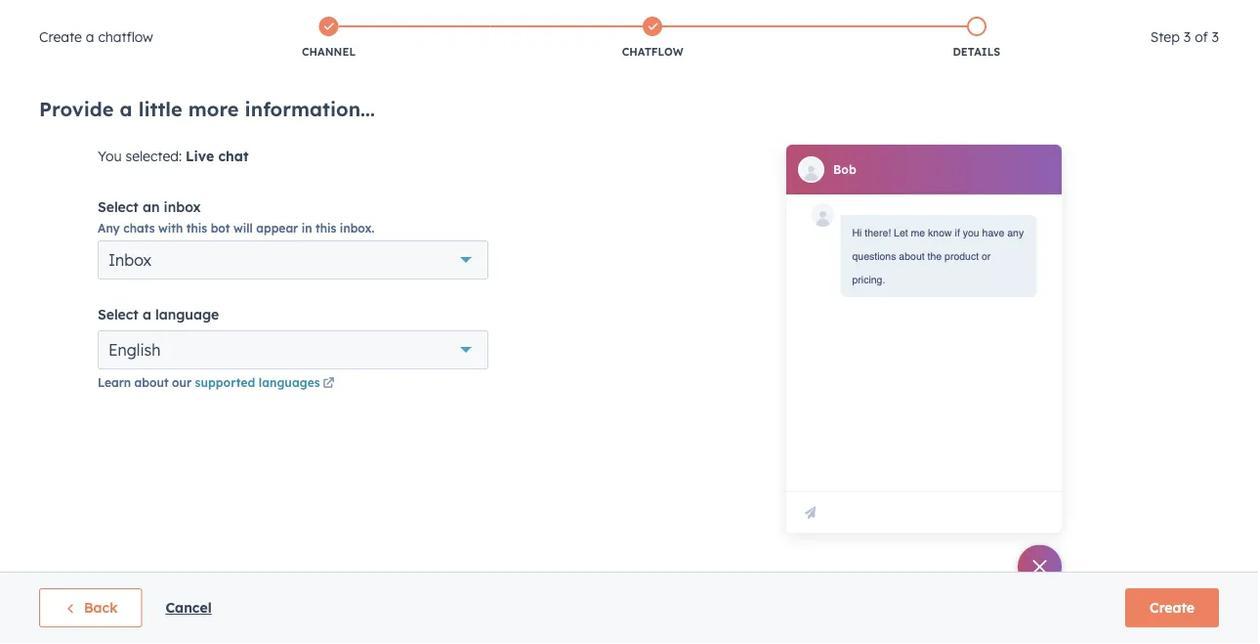 Task type: locate. For each thing, give the bounding box(es) containing it.
select for select a language
[[98, 306, 139, 323]]

select
[[98, 198, 139, 216], [98, 306, 139, 323]]

upgrade image
[[893, 9, 911, 26]]

2 vertical spatial a
[[143, 306, 151, 323]]

little
[[139, 96, 182, 121]]

learn
[[98, 375, 131, 390]]

a left chatflow
[[86, 28, 94, 45]]

english button
[[98, 330, 489, 369]]

1 vertical spatial a
[[120, 96, 133, 121]]

a for chatflow
[[86, 28, 94, 45]]

1 this from the left
[[186, 220, 207, 235]]

supported languages link
[[195, 375, 338, 392]]

back
[[84, 599, 118, 616]]

back button
[[39, 588, 142, 628]]

0 vertical spatial a
[[86, 28, 94, 45]]

3
[[1185, 28, 1192, 45], [1213, 28, 1220, 45]]

this left bot
[[186, 220, 207, 235]]

create inside button
[[1151, 599, 1195, 616]]

supported languages
[[195, 375, 320, 390]]

a for little
[[120, 96, 133, 121]]

an
[[143, 198, 160, 216]]

1 vertical spatial create
[[1151, 599, 1195, 616]]

this
[[186, 220, 207, 235], [316, 220, 337, 235]]

3 left of
[[1185, 28, 1192, 45]]

menu item
[[983, 0, 987, 31], [987, 0, 1032, 31], [1135, 0, 1236, 31]]

create button
[[1126, 588, 1220, 628]]

a left little at the top left
[[120, 96, 133, 121]]

learn about our
[[98, 375, 195, 390]]

supported
[[195, 375, 255, 390]]

1 horizontal spatial a
[[120, 96, 133, 121]]

1 select from the top
[[98, 198, 139, 216]]

inbox button
[[98, 240, 489, 280]]

Search HubSpot search field
[[984, 41, 1224, 74]]

select inside select an inbox any chats with this bot will appear in this inbox.
[[98, 198, 139, 216]]

with
[[158, 220, 183, 235]]

language
[[155, 306, 219, 323]]

this right in
[[316, 220, 337, 235]]

more
[[188, 96, 239, 121]]

0 horizontal spatial create
[[39, 28, 82, 45]]

inbox
[[108, 250, 152, 270]]

upgrade menu
[[880, 0, 1236, 31]]

select up any
[[98, 198, 139, 216]]

0 horizontal spatial 3
[[1185, 28, 1192, 45]]

a up english
[[143, 306, 151, 323]]

in
[[302, 220, 312, 235]]

2 3 from the left
[[1213, 28, 1220, 45]]

select up english
[[98, 306, 139, 323]]

channel completed list item
[[167, 13, 491, 64]]

selected:
[[126, 148, 182, 165]]

2 menu item from the left
[[987, 0, 1032, 31]]

0 vertical spatial select
[[98, 198, 139, 216]]

1 horizontal spatial this
[[316, 220, 337, 235]]

you
[[98, 148, 122, 165]]

0 horizontal spatial this
[[186, 220, 207, 235]]

0 horizontal spatial a
[[86, 28, 94, 45]]

a
[[86, 28, 94, 45], [120, 96, 133, 121], [143, 306, 151, 323]]

channel
[[302, 45, 356, 59]]

create
[[39, 28, 82, 45], [1151, 599, 1195, 616]]

3 right of
[[1213, 28, 1220, 45]]

about
[[135, 375, 169, 390]]

1 horizontal spatial 3
[[1213, 28, 1220, 45]]

2 select from the top
[[98, 306, 139, 323]]

3 menu item from the left
[[1135, 0, 1236, 31]]

chat
[[218, 148, 249, 165]]

list
[[167, 13, 1139, 64]]

will
[[234, 220, 253, 235]]

0 vertical spatial create
[[39, 28, 82, 45]]

1 vertical spatial select
[[98, 306, 139, 323]]

inbox.
[[340, 220, 375, 235]]

2 horizontal spatial a
[[143, 306, 151, 323]]

1 menu item from the left
[[983, 0, 987, 31]]

upgrade
[[915, 9, 970, 25]]

1 horizontal spatial create
[[1151, 599, 1195, 616]]



Task type: describe. For each thing, give the bounding box(es) containing it.
chats
[[123, 220, 155, 235]]

cancel
[[166, 599, 212, 616]]

cancel button
[[166, 596, 212, 620]]

provide
[[39, 96, 114, 121]]

information...
[[245, 96, 375, 121]]

details list item
[[815, 13, 1139, 64]]

languages
[[259, 375, 320, 390]]

you selected: live chat
[[98, 148, 249, 165]]

create a chatflow
[[39, 28, 153, 45]]

a for language
[[143, 306, 151, 323]]

chatflow
[[98, 28, 153, 45]]

list containing channel
[[167, 13, 1139, 64]]

create for create
[[1151, 599, 1195, 616]]

inbox
[[164, 198, 201, 216]]

of
[[1196, 28, 1209, 45]]

select a language
[[98, 306, 219, 323]]

chatflow completed list item
[[491, 13, 815, 64]]

appear
[[256, 220, 298, 235]]

link opens in a new window image
[[323, 378, 335, 390]]

english
[[108, 340, 161, 360]]

step
[[1151, 28, 1181, 45]]

details
[[953, 45, 1001, 59]]

step 3 of 3
[[1151, 28, 1220, 45]]

select an inbox any chats with this bot will appear in this inbox.
[[98, 198, 375, 235]]

1 3 from the left
[[1185, 28, 1192, 45]]

link opens in a new window image
[[323, 375, 335, 392]]

chatflow
[[622, 45, 684, 59]]

create for create a chatflow
[[39, 28, 82, 45]]

our
[[172, 375, 192, 390]]

live
[[186, 148, 214, 165]]

bot
[[211, 220, 230, 235]]

2 this from the left
[[316, 220, 337, 235]]

provide a little more information...
[[39, 96, 375, 121]]

select for select an inbox any chats with this bot will appear in this inbox.
[[98, 198, 139, 216]]

any
[[98, 220, 120, 235]]



Task type: vqa. For each thing, say whether or not it's contained in the screenshot.
caret image
no



